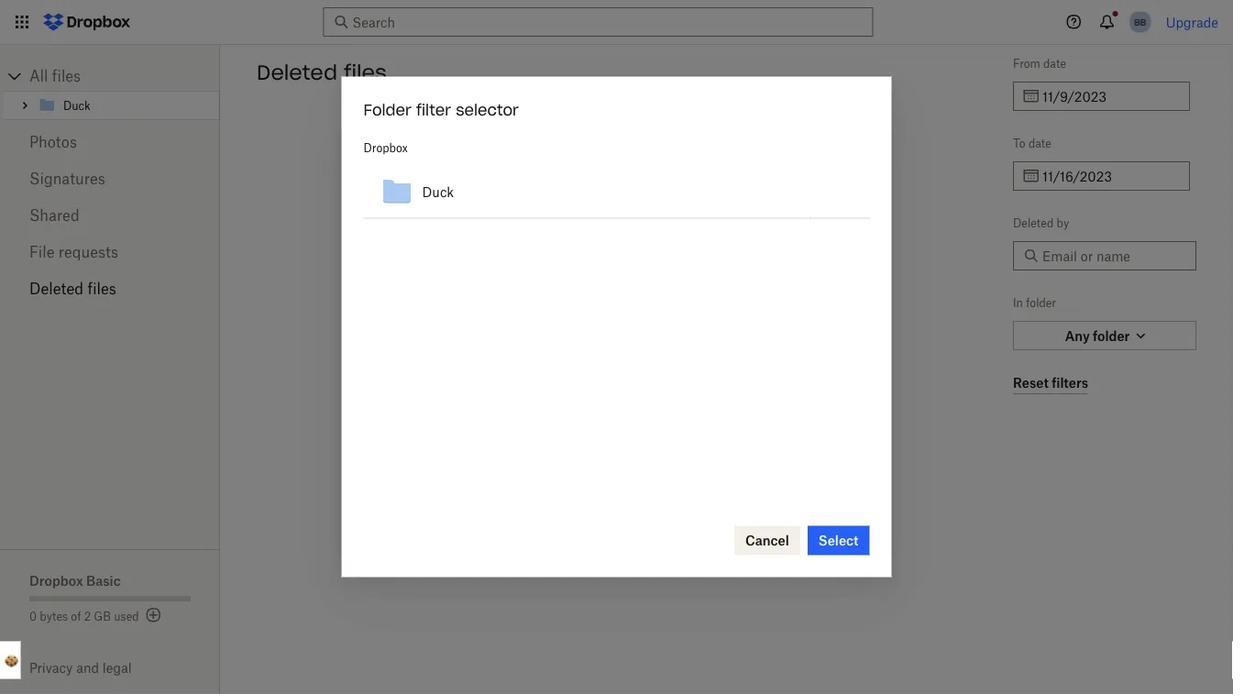 Task type: vqa. For each thing, say whether or not it's contained in the screenshot.
All
yes



Task type: locate. For each thing, give the bounding box(es) containing it.
files inside 'link'
[[88, 280, 116, 298]]

date for to date
[[1029, 136, 1052, 150]]

folder filter selector dialog
[[342, 77, 892, 577]]

files up folder
[[344, 60, 387, 85]]

dropbox for dropbox
[[364, 141, 408, 155]]

deleted files inside 'link'
[[29, 280, 116, 298]]

privacy and legal
[[29, 660, 132, 676]]

0 vertical spatial deleted
[[257, 60, 337, 85]]

1 cell from the left
[[810, 167, 840, 219]]

deleted files link
[[29, 271, 191, 307]]

date
[[1044, 56, 1067, 70], [1029, 136, 1052, 150]]

1 vertical spatial dropbox
[[29, 573, 83, 588]]

deleted files up folder
[[257, 60, 387, 85]]

1 vertical spatial date
[[1029, 136, 1052, 150]]

files
[[344, 60, 387, 85], [52, 67, 81, 85], [88, 280, 116, 298]]

deleted by
[[1013, 216, 1069, 230]]

files down the file requests link
[[88, 280, 116, 298]]

file requests link
[[29, 234, 191, 271]]

dropbox up bytes
[[29, 573, 83, 588]]

upgrade link
[[1166, 14, 1219, 30]]

filter
[[416, 101, 451, 120]]

select button
[[808, 526, 870, 555]]

to date
[[1013, 136, 1052, 150]]

file requests
[[29, 243, 118, 261]]

requests
[[59, 243, 118, 261]]

1 horizontal spatial deleted files
[[257, 60, 387, 85]]

dropbox logo - go to the homepage image
[[37, 7, 137, 37]]

1 horizontal spatial dropbox
[[364, 141, 408, 155]]

2 vertical spatial deleted
[[29, 280, 84, 298]]

1 vertical spatial deleted files
[[29, 280, 116, 298]]

files inside tree
[[52, 67, 81, 85]]

0 vertical spatial date
[[1044, 56, 1067, 70]]

global header element
[[0, 0, 1233, 45]]

shared
[[29, 206, 79, 224]]

date right from
[[1044, 56, 1067, 70]]

date right to
[[1029, 136, 1052, 150]]

files for deleted files 'link'
[[88, 280, 116, 298]]

0 horizontal spatial deleted
[[29, 280, 84, 298]]

2 horizontal spatial deleted
[[1013, 216, 1054, 230]]

from date
[[1013, 56, 1067, 70]]

1 horizontal spatial deleted
[[257, 60, 337, 85]]

deleted files
[[257, 60, 387, 85], [29, 280, 116, 298]]

privacy
[[29, 660, 73, 676]]

From date text field
[[1043, 86, 1179, 106]]

0 vertical spatial deleted files
[[257, 60, 387, 85]]

all files
[[29, 67, 81, 85]]

deleted files down "file requests"
[[29, 280, 116, 298]]

cell
[[810, 167, 840, 219], [840, 167, 870, 219]]

select
[[819, 533, 859, 549]]

file
[[29, 243, 55, 261]]

duck table
[[364, 167, 870, 219]]

0 horizontal spatial files
[[52, 67, 81, 85]]

photos link
[[29, 124, 191, 160]]

duck row
[[364, 167, 870, 219]]

0 horizontal spatial deleted files
[[29, 280, 116, 298]]

0 vertical spatial dropbox
[[364, 141, 408, 155]]

dropbox inside folder filter selector dialog
[[364, 141, 408, 155]]

0 horizontal spatial dropbox
[[29, 573, 83, 588]]

dropbox
[[364, 141, 408, 155], [29, 573, 83, 588]]

cancel button
[[734, 526, 800, 555]]

all files link
[[29, 61, 220, 91]]

signatures link
[[29, 160, 191, 197]]

legal
[[103, 660, 132, 676]]

files right the all
[[52, 67, 81, 85]]

1 horizontal spatial files
[[88, 280, 116, 298]]

0
[[29, 609, 37, 623]]

deleted
[[257, 60, 337, 85], [1013, 216, 1054, 230], [29, 280, 84, 298]]

2 cell from the left
[[840, 167, 870, 219]]

dropbox down folder
[[364, 141, 408, 155]]



Task type: describe. For each thing, give the bounding box(es) containing it.
2
[[84, 609, 91, 623]]

in folder
[[1013, 296, 1056, 309]]

selector
[[456, 101, 519, 120]]

get more space image
[[143, 604, 165, 626]]

files for all files link
[[52, 67, 81, 85]]

duck
[[422, 184, 454, 200]]

signatures
[[29, 170, 105, 188]]

folder filter selector
[[364, 101, 519, 120]]

1 vertical spatial deleted
[[1013, 216, 1054, 230]]

in
[[1013, 296, 1023, 309]]

cancel
[[745, 533, 789, 549]]

date for from date
[[1044, 56, 1067, 70]]

2 horizontal spatial files
[[344, 60, 387, 85]]

dropbox for dropbox basic
[[29, 573, 83, 588]]

bytes
[[40, 609, 68, 623]]

from
[[1013, 56, 1041, 70]]

gb
[[94, 609, 111, 623]]

of
[[71, 609, 81, 623]]

shared link
[[29, 197, 191, 234]]

all
[[29, 67, 48, 85]]

all files tree
[[3, 61, 220, 120]]

privacy and legal link
[[29, 660, 220, 676]]

used
[[114, 609, 139, 623]]

0 bytes of 2 gb used
[[29, 609, 139, 623]]

by
[[1057, 216, 1069, 230]]

to
[[1013, 136, 1026, 150]]

dropbox basic
[[29, 573, 121, 588]]

and
[[76, 660, 99, 676]]

deleted inside 'link'
[[29, 280, 84, 298]]

photos
[[29, 133, 77, 151]]

upgrade
[[1166, 14, 1219, 30]]

folder
[[364, 101, 412, 120]]

basic
[[86, 573, 121, 588]]

To date text field
[[1043, 166, 1179, 186]]

folder
[[1026, 296, 1056, 309]]



